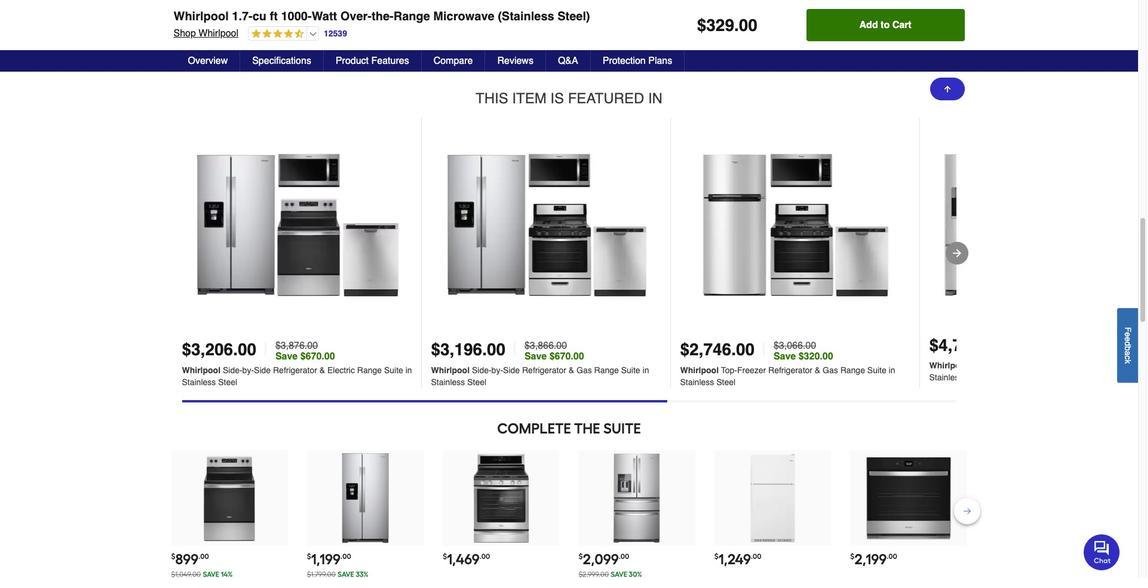 Task type: describe. For each thing, give the bounding box(es) containing it.
.00 for 329
[[199, 17, 209, 26]]

$ 1,199 .00
[[307, 551, 351, 569]]

steel for 3,196
[[467, 378, 487, 387]]

watt
[[312, 10, 337, 23]]

whirlpool 20.5-cu ft top-freezer refrigerator (fingerprint resistant stainless steel) image
[[726, 452, 820, 545]]

$ for $ 899 .00
[[171, 553, 175, 561]]

in inside top-freezer refrigerator & gas range suite in stainless steel
[[889, 366, 896, 375]]

799
[[490, 16, 513, 33]]

stainless for 3,206
[[182, 378, 216, 387]]

steel inside top-freezer refrigerator & gas range suite in stainless steel
[[717, 378, 736, 387]]

suite inside heading
[[604, 420, 641, 438]]

this
[[476, 90, 508, 107]]

& inside side-by-side refrigerator & electric range suite in stainless steel
[[320, 366, 325, 375]]

top-freezer refrigerator & gas range suite in stainless steel
[[680, 366, 896, 387]]

$399.00 save $ 70
[[171, 35, 227, 43]]

q&a
[[558, 56, 578, 66]]

ft
[[270, 10, 278, 23]]

reviews
[[498, 56, 534, 66]]

by- for $ 3,206 . 00
[[242, 366, 254, 375]]

in
[[648, 90, 663, 107]]

gas inside side-by-side refrigerator & gas range suite in stainless steel
[[577, 366, 592, 375]]

.00 for 1,249
[[751, 553, 762, 561]]

q&a button
[[546, 50, 591, 72]]

steel)
[[558, 10, 590, 23]]

449
[[333, 16, 357, 33]]

d
[[1124, 342, 1133, 346]]

1000-
[[281, 10, 312, 23]]

899
[[175, 551, 199, 569]]

. for 3,206
[[233, 340, 238, 359]]

stainless inside top-freezer refrigerator & gas range suite in stainless steel
[[680, 378, 714, 387]]

top-freezer refrigerator & gas range suite in stainless steel image
[[680, 118, 919, 333]]

$ 3,196 . 00
[[431, 340, 506, 359]]

whirlpool 1.7-cu ft 1000-watt over-the-range microwave (stainless steel)
[[174, 10, 590, 23]]

refrigerator inside top-freezer refrigerator & gas range suite in stainless steel
[[769, 366, 813, 375]]

$670.00 for $ 3,206 . 00
[[300, 352, 335, 362]]

top-
[[721, 366, 737, 375]]

freezer
[[737, 366, 766, 375]]

.00 for 2,199
[[887, 553, 898, 561]]

$ 2,199 .00
[[851, 551, 898, 569]]

stainless for 3,196
[[431, 378, 465, 387]]

$ 2,746 . 00
[[680, 340, 755, 359]]

save $670.00 for $ 3,196 . 00
[[525, 352, 584, 362]]

side- for 3,196
[[472, 366, 492, 375]]

the-
[[372, 10, 394, 23]]

2 e from the top
[[1124, 337, 1133, 342]]

$679.00
[[329, 35, 353, 43]]

protection plans
[[603, 56, 672, 66]]

complete the suite heading
[[170, 417, 968, 441]]

329 for .00
[[175, 16, 199, 33]]

1,469
[[447, 551, 480, 569]]

4.5 stars image
[[249, 29, 304, 40]]

. for 3,196
[[482, 340, 487, 359]]

& inside french door refrigerator & electric range suite
[[1066, 361, 1071, 371]]

1,249
[[719, 551, 751, 569]]

side-by-side refrigerator & electric range suite in stainless steel image
[[182, 118, 421, 333]]

k
[[1124, 360, 1133, 364]]

specifications
[[252, 56, 311, 66]]

3,196
[[441, 340, 482, 359]]

$ 4,706
[[930, 336, 981, 355]]

whirlpool for top-freezer refrigerator & gas range suite in stainless steel
[[680, 366, 719, 375]]

suite inside french door refrigerator & electric range suite
[[1130, 361, 1147, 371]]

is
[[551, 90, 564, 107]]

side- for 3,206
[[223, 366, 242, 375]]

save for $ 2,746 . 00
[[774, 352, 796, 362]]

$399.00
[[171, 35, 196, 43]]

a
[[1124, 351, 1133, 356]]

whirlpool 24.5-cu ft 4-door french door refrigerator with ice maker (fingerprint resistant stainless steel) energy star image
[[590, 452, 684, 545]]

f e e d b a c k button
[[1118, 308, 1138, 383]]

side for $ 3,196 . 00
[[503, 366, 520, 375]]

$ for $ 4,706
[[930, 336, 939, 355]]

$ for $ 2,746 . 00
[[680, 340, 690, 359]]

product features
[[336, 56, 409, 66]]

$ for $ 329 .00
[[171, 17, 175, 26]]

$ for $ 2,199 .00
[[851, 553, 855, 561]]

to
[[881, 20, 890, 30]]

00 for $ 3,206 . 00
[[238, 340, 256, 359]]

the
[[574, 420, 600, 438]]

by- for $ 3,196 . 00
[[492, 366, 503, 375]]

$ 1,469 .00
[[443, 551, 490, 569]]

70
[[220, 35, 227, 43]]

suite inside side-by-side refrigerator & electric range suite in stainless steel
[[384, 366, 403, 375]]

features
[[371, 56, 409, 66]]

featured
[[568, 90, 644, 107]]

$3,066.00
[[774, 341, 816, 352]]

1,199
[[311, 551, 341, 569]]

(stainless
[[498, 10, 554, 23]]

save for $ 3,206 . 00
[[275, 352, 298, 362]]

00 for $ 2,746 . 00
[[736, 340, 755, 359]]

00 for $ 3,196 . 00
[[487, 340, 506, 359]]

f
[[1124, 327, 1133, 332]]

compare
[[434, 56, 473, 66]]

| for $ 3,206 . 00
[[264, 339, 268, 360]]

$ 3,206 . 00
[[182, 340, 256, 359]]

in for $ 3,206 . 00
[[406, 366, 412, 375]]

compare button
[[422, 50, 486, 72]]

whirlpool for side-by-side refrigerator & gas range suite in stainless steel
[[431, 366, 470, 375]]

complete
[[497, 420, 571, 438]]

& inside side-by-side refrigerator & gas range suite in stainless steel
[[569, 366, 574, 375]]

reviews button
[[486, 50, 546, 72]]

4,706
[[939, 336, 981, 355]]

1.7-
[[232, 10, 253, 23]]



Task type: vqa. For each thing, say whether or not it's contained in the screenshot.


Task type: locate. For each thing, give the bounding box(es) containing it.
whirlpool down "$ 4,706"
[[930, 361, 968, 371]]

over-
[[341, 10, 372, 23]]

.00 for 449
[[357, 17, 368, 26]]

whirlpool 30-in glass top 5 elements 5.3-cu ft steam cleaning freestanding electric range (fingerprint resistant stainless steel) image
[[183, 452, 276, 545]]

1 horizontal spatial gas
[[823, 366, 838, 375]]

protection
[[603, 56, 646, 66]]

.00 for 899
[[199, 553, 209, 561]]

in inside side-by-side refrigerator & gas range suite in stainless steel
[[643, 366, 649, 375]]

1 side- from the left
[[223, 366, 242, 375]]

. for 329
[[734, 16, 739, 35]]

3 stainless from the left
[[680, 378, 714, 387]]

. for 2,746
[[732, 340, 736, 359]]

$ inside '$ 1,249 .00'
[[715, 553, 719, 561]]

$ 329 . 00
[[697, 16, 758, 35]]

whirlpool 30-in 5 burners 5.8-cu ft self-cleaning convection oven freestanding gas range (fingerprint resistant stainless steel) image
[[455, 452, 548, 545]]

$
[[697, 16, 707, 35], [171, 17, 175, 26], [329, 17, 333, 26], [486, 17, 490, 26], [216, 35, 220, 43], [930, 336, 939, 355], [182, 340, 191, 359], [431, 340, 441, 359], [680, 340, 690, 359], [171, 553, 175, 561], [307, 553, 311, 561], [443, 553, 447, 561], [579, 553, 583, 561], [715, 553, 719, 561], [851, 553, 855, 561]]

in inside side-by-side refrigerator & electric range suite in stainless steel
[[406, 366, 412, 375]]

.00
[[199, 17, 209, 26], [357, 17, 368, 26], [513, 17, 523, 26], [199, 553, 209, 561], [341, 553, 351, 561], [480, 553, 490, 561], [619, 553, 630, 561], [751, 553, 762, 561], [887, 553, 898, 561]]

.00 for 1,469
[[480, 553, 490, 561]]

.00 inside $ 1,469 .00
[[480, 553, 490, 561]]

$ inside $ 1,199 .00
[[307, 553, 311, 561]]

2 steel from the left
[[467, 378, 487, 387]]

electric inside side-by-side refrigerator & electric range suite in stainless steel
[[328, 366, 355, 375]]

this item is featured in
[[476, 90, 663, 107]]

stainless down 3,206
[[182, 378, 216, 387]]

side-
[[223, 366, 242, 375], [472, 366, 492, 375]]

.00 for 799
[[513, 17, 523, 26]]

protection plans button
[[591, 50, 685, 72]]

0 horizontal spatial $670.00
[[300, 352, 335, 362]]

.
[[734, 16, 739, 35], [233, 340, 238, 359], [482, 340, 487, 359], [732, 340, 736, 359]]

| for $ 2,746 . 00
[[762, 339, 767, 360]]

2 side- from the left
[[472, 366, 492, 375]]

steel down $ 3,196 . 00
[[467, 378, 487, 387]]

1 horizontal spatial save $670.00
[[525, 352, 584, 362]]

by- inside side-by-side refrigerator & electric range suite in stainless steel
[[242, 366, 254, 375]]

product
[[336, 56, 369, 66]]

add to cart button
[[807, 9, 965, 41]]

electric inside french door refrigerator & electric range suite
[[1074, 361, 1101, 371]]

1 horizontal spatial side
[[503, 366, 520, 375]]

steel down $ 3,206 . 00
[[218, 378, 237, 387]]

save up side-by-side refrigerator & electric range suite in stainless steel
[[275, 352, 298, 362]]

stainless inside side-by-side refrigerator & gas range suite in stainless steel
[[431, 378, 465, 387]]

cu
[[253, 10, 267, 23]]

refrigerator inside side-by-side refrigerator & electric range suite in stainless steel
[[273, 366, 317, 375]]

whirlpool for side-by-side refrigerator & electric range suite in stainless steel
[[182, 366, 221, 375]]

by-
[[242, 366, 254, 375], [492, 366, 503, 375]]

complete the suite
[[497, 420, 641, 438]]

cart
[[893, 20, 912, 30]]

e
[[1124, 332, 1133, 337], [1124, 337, 1133, 342]]

$670.00
[[300, 352, 335, 362], [550, 352, 584, 362]]

0 horizontal spatial side
[[254, 366, 271, 375]]

$320.00
[[799, 352, 833, 362]]

2,199
[[855, 551, 887, 569]]

$ for $ 799 .00
[[486, 17, 490, 26]]

0 horizontal spatial electric
[[328, 366, 355, 375]]

whirlpool up shop whirlpool
[[174, 10, 229, 23]]

.00 inside $ 799 .00
[[513, 17, 523, 26]]

steel inside side-by-side refrigerator & electric range suite in stainless steel
[[218, 378, 237, 387]]

side down $ 3,206 . 00
[[254, 366, 271, 375]]

0 horizontal spatial save $670.00
[[275, 352, 335, 362]]

1 stainless from the left
[[182, 378, 216, 387]]

329 for .
[[707, 16, 734, 35]]

1 horizontal spatial stainless
[[431, 378, 465, 387]]

2,746
[[690, 340, 732, 359]]

steel
[[218, 378, 237, 387], [467, 378, 487, 387], [717, 378, 736, 387]]

whirlpool down the 1.7-
[[199, 28, 238, 39]]

refrigerator inside french door refrigerator & electric range suite
[[1019, 361, 1064, 371]]

$ for $ 1,249 .00
[[715, 553, 719, 561]]

french door refrigerator & electric range suite
[[930, 361, 1147, 383]]

.00 inside $ 2,099 .00
[[619, 553, 630, 561]]

plans
[[649, 56, 672, 66]]

save $670.00 up side-by-side refrigerator & gas range suite in stainless steel at bottom
[[525, 352, 584, 362]]

1 | from the left
[[264, 339, 268, 360]]

| left $3,866.00
[[513, 339, 517, 360]]

whirlpool down 3,196
[[431, 366, 470, 375]]

side down $ 3,196 . 00
[[503, 366, 520, 375]]

f e e d b a c k
[[1124, 327, 1133, 364]]

save $670.00 up side-by-side refrigerator & electric range suite in stainless steel
[[275, 352, 335, 362]]

side inside side-by-side refrigerator & gas range suite in stainless steel
[[503, 366, 520, 375]]

.00 inside $ 899 .00
[[199, 553, 209, 561]]

overview button
[[176, 50, 240, 72]]

by- down $ 3,196 . 00
[[492, 366, 503, 375]]

2 | from the left
[[513, 339, 517, 360]]

$ for $ 329 . 00
[[697, 16, 707, 35]]

side
[[254, 366, 271, 375], [503, 366, 520, 375]]

whirlpool down 3,206
[[182, 366, 221, 375]]

$ 899 .00
[[171, 551, 209, 569]]

$ inside $ 1,469 .00
[[443, 553, 447, 561]]

$3,866.00
[[525, 341, 567, 352]]

whirlpool for french door refrigerator & electric range suite
[[930, 361, 968, 371]]

$ for $ 2,099 .00
[[579, 553, 583, 561]]

0 horizontal spatial |
[[264, 339, 268, 360]]

&
[[1066, 361, 1071, 371], [320, 366, 325, 375], [569, 366, 574, 375], [815, 366, 821, 375]]

1 horizontal spatial in
[[643, 366, 649, 375]]

$ inside $ 2,099 .00
[[579, 553, 583, 561]]

steel inside side-by-side refrigerator & gas range suite in stainless steel
[[467, 378, 487, 387]]

side for $ 3,206 . 00
[[254, 366, 271, 375]]

2,099
[[583, 551, 619, 569]]

arrow up image
[[943, 84, 952, 94]]

range inside side-by-side refrigerator & gas range suite in stainless steel
[[594, 366, 619, 375]]

refrigerator
[[1019, 361, 1064, 371], [273, 366, 317, 375], [522, 366, 567, 375], [769, 366, 813, 375]]

2 save $670.00 from the left
[[525, 352, 584, 362]]

2 in from the left
[[643, 366, 649, 375]]

1 horizontal spatial |
[[513, 339, 517, 360]]

save left 70
[[198, 35, 214, 43]]

$ for $ 1,199 .00
[[307, 553, 311, 561]]

$ inside $ 799 .00
[[486, 17, 490, 26]]

| for $ 3,196 . 00
[[513, 339, 517, 360]]

$670.00 up side-by-side refrigerator & gas range suite in stainless steel at bottom
[[550, 352, 584, 362]]

2 horizontal spatial stainless
[[680, 378, 714, 387]]

gas up the
[[577, 366, 592, 375]]

$ 329 .00
[[171, 16, 209, 33]]

suite
[[1130, 361, 1147, 371], [384, 366, 403, 375], [621, 366, 640, 375], [868, 366, 887, 375], [604, 420, 641, 438]]

1 by- from the left
[[242, 366, 254, 375]]

3,206
[[191, 340, 233, 359]]

1 horizontal spatial steel
[[467, 378, 487, 387]]

side-by-side refrigerator & electric range suite in stainless steel
[[182, 366, 412, 387]]

save up top-freezer refrigerator & gas range suite in stainless steel
[[774, 352, 796, 362]]

side inside side-by-side refrigerator & electric range suite in stainless steel
[[254, 366, 271, 375]]

refrigerator down '$3,876.00'
[[273, 366, 317, 375]]

| up freezer on the right of the page
[[762, 339, 767, 360]]

1 horizontal spatial 329
[[707, 16, 734, 35]]

save $320.00
[[774, 352, 833, 362]]

2 $670.00 from the left
[[550, 352, 584, 362]]

1 steel from the left
[[218, 378, 237, 387]]

stainless
[[182, 378, 216, 387], [431, 378, 465, 387], [680, 378, 714, 387]]

shop
[[174, 28, 196, 39]]

overview
[[188, 56, 228, 66]]

range inside side-by-side refrigerator & electric range suite in stainless steel
[[357, 366, 382, 375]]

2 by- from the left
[[492, 366, 503, 375]]

by- inside side-by-side refrigerator & gas range suite in stainless steel
[[492, 366, 503, 375]]

suite inside side-by-side refrigerator & gas range suite in stainless steel
[[621, 366, 640, 375]]

whirlpool 24.5-cu ft side-by-side refrigerator with ice maker (fingerprint resistant stainless steel) image
[[319, 452, 412, 545]]

1 horizontal spatial electric
[[1074, 361, 1101, 371]]

gas inside top-freezer refrigerator & gas range suite in stainless steel
[[823, 366, 838, 375]]

side- inside side-by-side refrigerator & electric range suite in stainless steel
[[223, 366, 242, 375]]

$ for $ 3,196 . 00
[[431, 340, 441, 359]]

arrow right image
[[951, 247, 963, 259]]

$ 799 .00
[[486, 16, 523, 33]]

$ 1,249 .00
[[715, 551, 762, 569]]

$670.00 up side-by-side refrigerator & electric range suite in stainless steel
[[300, 352, 335, 362]]

.00 inside $ 2,199 .00
[[887, 553, 898, 561]]

steel for 3,206
[[218, 378, 237, 387]]

$ inside '$ 329 .00'
[[171, 17, 175, 26]]

00 for $ 329 . 00
[[739, 16, 758, 35]]

.00 inside '$ 1,249 .00'
[[751, 553, 762, 561]]

3 in from the left
[[889, 366, 896, 375]]

refrigerator right door at bottom
[[1019, 361, 1064, 371]]

$ for $ 1,469 .00
[[443, 553, 447, 561]]

product features button
[[324, 50, 422, 72]]

2 329 from the left
[[175, 16, 199, 33]]

specifications button
[[240, 50, 324, 72]]

side- inside side-by-side refrigerator & gas range suite in stainless steel
[[472, 366, 492, 375]]

1 side from the left
[[254, 366, 271, 375]]

12539
[[324, 28, 347, 38]]

b
[[1124, 346, 1133, 351]]

add to cart
[[860, 20, 912, 30]]

chat invite button image
[[1084, 534, 1121, 571]]

side-by-side refrigerator & gas range suite in stainless steel
[[431, 366, 649, 387]]

refrigerator inside side-by-side refrigerator & gas range suite in stainless steel
[[522, 366, 567, 375]]

1 e from the top
[[1124, 332, 1133, 337]]

.00 inside $ 1,199 .00
[[341, 553, 351, 561]]

whirlpool 30-in smart single electric wall oven with air fry single-fan and self-cleaning (fingerprint resistant stainless steel) image
[[862, 452, 956, 545]]

0 horizontal spatial 329
[[175, 16, 199, 33]]

add
[[860, 20, 878, 30]]

00
[[739, 16, 758, 35], [238, 340, 256, 359], [487, 340, 506, 359], [736, 340, 755, 359]]

$ for $ 3,206 . 00
[[182, 340, 191, 359]]

0 horizontal spatial stainless
[[182, 378, 216, 387]]

steel down top-
[[717, 378, 736, 387]]

$ 2,099 .00
[[579, 551, 630, 569]]

.00 inside '$ 449 .00'
[[357, 17, 368, 26]]

scrollbar
[[182, 401, 667, 403]]

save
[[198, 35, 214, 43], [275, 352, 298, 362], [525, 352, 547, 362], [774, 352, 796, 362]]

0 horizontal spatial steel
[[218, 378, 237, 387]]

.00 inside '$ 329 .00'
[[199, 17, 209, 26]]

1 $670.00 from the left
[[300, 352, 335, 362]]

$ inside '$ 449 .00'
[[329, 17, 333, 26]]

save up side-by-side refrigerator & gas range suite in stainless steel at bottom
[[525, 352, 547, 362]]

suite inside top-freezer refrigerator & gas range suite in stainless steel
[[868, 366, 887, 375]]

item
[[512, 90, 547, 107]]

refrigerator down save $320.00 on the bottom
[[769, 366, 813, 375]]

e up b
[[1124, 337, 1133, 342]]

.00 for 1,199
[[341, 553, 351, 561]]

shop whirlpool
[[174, 28, 238, 39]]

1 horizontal spatial side-
[[472, 366, 492, 375]]

whirlpool down 2,746
[[680, 366, 719, 375]]

refrigerator down $3,866.00
[[522, 366, 567, 375]]

2 horizontal spatial steel
[[717, 378, 736, 387]]

1 horizontal spatial $670.00
[[550, 352, 584, 362]]

$ 449 .00
[[329, 16, 368, 33]]

1 in from the left
[[406, 366, 412, 375]]

stainless down 2,746
[[680, 378, 714, 387]]

$3,876.00
[[275, 341, 318, 352]]

$ for $ 449 .00
[[329, 17, 333, 26]]

stainless inside side-by-side refrigerator & electric range suite in stainless steel
[[182, 378, 216, 387]]

french
[[971, 361, 997, 371]]

3 steel from the left
[[717, 378, 736, 387]]

2 horizontal spatial |
[[762, 339, 767, 360]]

c
[[1124, 355, 1133, 360]]

$670.00 for $ 3,196 . 00
[[550, 352, 584, 362]]

door
[[999, 361, 1017, 371]]

| left '$3,876.00'
[[264, 339, 268, 360]]

2 horizontal spatial in
[[889, 366, 896, 375]]

1 gas from the left
[[577, 366, 592, 375]]

range inside french door refrigerator & electric range suite
[[1104, 361, 1128, 371]]

electric
[[1074, 361, 1101, 371], [328, 366, 355, 375]]

329
[[707, 16, 734, 35], [175, 16, 199, 33]]

stainless down 3,196
[[431, 378, 465, 387]]

$ inside $ 2,199 .00
[[851, 553, 855, 561]]

& inside top-freezer refrigerator & gas range suite in stainless steel
[[815, 366, 821, 375]]

3 | from the left
[[762, 339, 767, 360]]

2 side from the left
[[503, 366, 520, 375]]

0 horizontal spatial in
[[406, 366, 412, 375]]

microwave
[[434, 10, 495, 23]]

side- down $ 3,206 . 00
[[223, 366, 242, 375]]

2 gas from the left
[[823, 366, 838, 375]]

|
[[264, 339, 268, 360], [513, 339, 517, 360], [762, 339, 767, 360]]

range inside top-freezer refrigerator & gas range suite in stainless steel
[[841, 366, 865, 375]]

side-by-side refrigerator & gas range suite in stainless steel image
[[431, 118, 670, 333]]

0 horizontal spatial gas
[[577, 366, 592, 375]]

.00 for 2,099
[[619, 553, 630, 561]]

save $670.00 for $ 3,206 . 00
[[275, 352, 335, 362]]

by- down $ 3,206 . 00
[[242, 366, 254, 375]]

1 save $670.00 from the left
[[275, 352, 335, 362]]

save for $ 3,196 . 00
[[525, 352, 547, 362]]

2 stainless from the left
[[431, 378, 465, 387]]

gas down $320.00
[[823, 366, 838, 375]]

0 horizontal spatial side-
[[223, 366, 242, 375]]

french door refrigerator & electric range suite in stainless steel image
[[930, 118, 1147, 333]]

range
[[394, 10, 430, 23], [1104, 361, 1128, 371], [357, 366, 382, 375], [594, 366, 619, 375], [841, 366, 865, 375]]

1 329 from the left
[[707, 16, 734, 35]]

in for $ 3,196 . 00
[[643, 366, 649, 375]]

e up d at the right bottom of the page
[[1124, 332, 1133, 337]]

$ inside $ 899 .00
[[171, 553, 175, 561]]

1 horizontal spatial by-
[[492, 366, 503, 375]]

side- down $ 3,196 . 00
[[472, 366, 492, 375]]

0 horizontal spatial by-
[[242, 366, 254, 375]]



